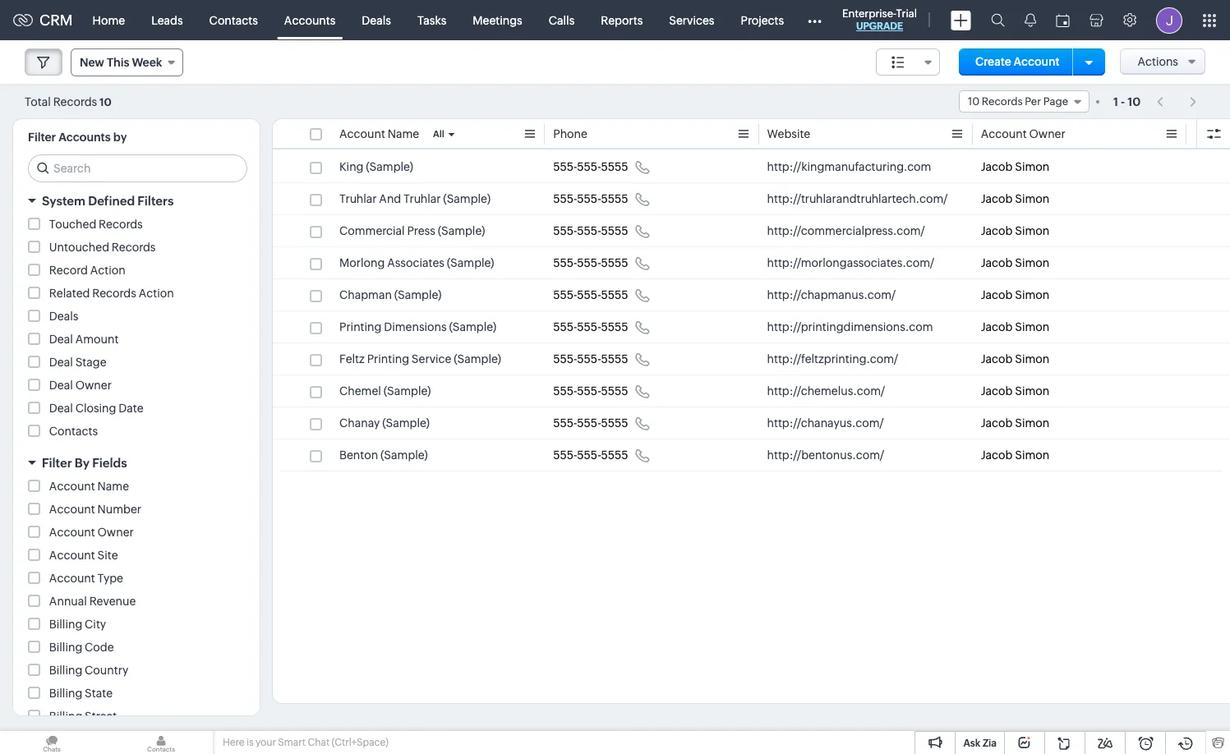 Task type: locate. For each thing, give the bounding box(es) containing it.
truhlar
[[340, 192, 377, 206], [404, 192, 441, 206]]

name left all
[[388, 127, 419, 141]]

jacob for http://chapmanus.com/
[[981, 289, 1013, 302]]

account down by
[[49, 480, 95, 493]]

owner up closing
[[75, 379, 112, 392]]

4 billing from the top
[[49, 687, 82, 700]]

http://kingmanufacturing.com
[[767, 160, 932, 173]]

3 simon from the top
[[1016, 224, 1050, 238]]

simon for http://commercialpress.com/
[[1016, 224, 1050, 238]]

records down touched records
[[112, 241, 156, 254]]

name down fields
[[97, 480, 129, 493]]

0 horizontal spatial account name
[[49, 480, 129, 493]]

0 vertical spatial action
[[90, 264, 125, 277]]

1 billing from the top
[[49, 618, 82, 631]]

0 vertical spatial printing
[[340, 321, 382, 334]]

Search text field
[[29, 155, 247, 182]]

8 jacob simon from the top
[[981, 385, 1050, 398]]

5555 for http://commercialpress.com/
[[601, 224, 629, 238]]

jacob for http://kingmanufacturing.com
[[981, 160, 1013, 173]]

555-555-5555 for feltz printing service (sample)
[[554, 353, 629, 366]]

is
[[247, 737, 254, 749]]

website
[[767, 127, 811, 141]]

printing up chemel (sample)
[[367, 353, 409, 366]]

10 right '-' at the top right
[[1128, 95, 1141, 108]]

benton
[[340, 449, 378, 462]]

555-555-5555
[[554, 160, 629, 173], [554, 192, 629, 206], [554, 224, 629, 238], [554, 257, 629, 270], [554, 289, 629, 302], [554, 321, 629, 334], [554, 353, 629, 366], [554, 385, 629, 398], [554, 417, 629, 430], [554, 449, 629, 462]]

1 simon from the top
[[1016, 160, 1050, 173]]

0 vertical spatial name
[[388, 127, 419, 141]]

accounts left deals link
[[284, 14, 336, 27]]

records for touched
[[99, 218, 143, 231]]

1 horizontal spatial account name
[[340, 127, 419, 141]]

1 vertical spatial filter
[[42, 456, 72, 470]]

http://chapmanus.com/
[[767, 289, 896, 302]]

1 5555 from the top
[[601, 160, 629, 173]]

1 horizontal spatial 10
[[968, 95, 980, 108]]

benton (sample) link
[[340, 447, 428, 464]]

name for all
[[388, 127, 419, 141]]

10 jacob simon from the top
[[981, 449, 1050, 462]]

search element
[[982, 0, 1015, 40]]

billing up the billing street
[[49, 687, 82, 700]]

filter for filter by fields
[[42, 456, 72, 470]]

4 jacob from the top
[[981, 257, 1013, 270]]

6 jacob simon from the top
[[981, 321, 1050, 334]]

billing up billing state
[[49, 664, 82, 677]]

filter inside dropdown button
[[42, 456, 72, 470]]

truhlar up press
[[404, 192, 441, 206]]

10 5555 from the top
[[601, 449, 629, 462]]

account owner down 10 records per page field
[[981, 127, 1066, 141]]

0 horizontal spatial truhlar
[[340, 192, 377, 206]]

profile image
[[1157, 7, 1183, 33]]

1 vertical spatial action
[[139, 287, 174, 300]]

0 vertical spatial account name
[[340, 127, 419, 141]]

meetings
[[473, 14, 523, 27]]

billing down billing state
[[49, 710, 82, 723]]

feltz
[[340, 353, 365, 366]]

10
[[1128, 95, 1141, 108], [968, 95, 980, 108], [100, 96, 112, 108]]

1 vertical spatial contacts
[[49, 425, 98, 438]]

1 horizontal spatial truhlar
[[404, 192, 441, 206]]

9 jacob from the top
[[981, 417, 1013, 430]]

2 deal from the top
[[49, 356, 73, 369]]

billing street
[[49, 710, 117, 723]]

7 555-555-5555 from the top
[[554, 353, 629, 366]]

account name up account number
[[49, 480, 129, 493]]

0 vertical spatial contacts
[[209, 14, 258, 27]]

name
[[388, 127, 419, 141], [97, 480, 129, 493]]

5 jacob from the top
[[981, 289, 1013, 302]]

6 simon from the top
[[1016, 321, 1050, 334]]

navigation
[[1149, 90, 1206, 113]]

contacts right leads
[[209, 14, 258, 27]]

printing down chapman
[[340, 321, 382, 334]]

records for 10
[[982, 95, 1023, 108]]

555-555-5555 for truhlar and truhlar (sample)
[[554, 192, 629, 206]]

filters
[[138, 194, 174, 208]]

calls
[[549, 14, 575, 27]]

2 555-555-5555 from the top
[[554, 192, 629, 206]]

2 simon from the top
[[1016, 192, 1050, 206]]

http://morlongassociates.com/
[[767, 257, 935, 270]]

http://truhlarandtruhlartech.com/ link
[[767, 191, 948, 207]]

10 down create
[[968, 95, 980, 108]]

here is your smart chat (ctrl+space)
[[223, 737, 389, 749]]

http://feltzprinting.com/
[[767, 353, 899, 366]]

simon for http://feltzprinting.com/
[[1016, 353, 1050, 366]]

billing code
[[49, 641, 114, 654]]

5 5555 from the top
[[601, 289, 629, 302]]

(sample) down chanay (sample)
[[381, 449, 428, 462]]

1 jacob from the top
[[981, 160, 1013, 173]]

annual
[[49, 595, 87, 608]]

deals down the related
[[49, 310, 78, 323]]

6 5555 from the top
[[601, 321, 629, 334]]

0 horizontal spatial name
[[97, 480, 129, 493]]

5555
[[601, 160, 629, 173], [601, 192, 629, 206], [601, 224, 629, 238], [601, 257, 629, 270], [601, 289, 629, 302], [601, 321, 629, 334], [601, 353, 629, 366], [601, 385, 629, 398], [601, 417, 629, 430], [601, 449, 629, 462]]

4 5555 from the top
[[601, 257, 629, 270]]

8 simon from the top
[[1016, 385, 1050, 398]]

1 555-555-5555 from the top
[[554, 160, 629, 173]]

simon for http://morlongassociates.com/
[[1016, 257, 1050, 270]]

action down untouched records
[[139, 287, 174, 300]]

untouched
[[49, 241, 109, 254]]

10 jacob from the top
[[981, 449, 1013, 462]]

billing down billing city
[[49, 641, 82, 654]]

1 vertical spatial account owner
[[49, 526, 134, 539]]

5 simon from the top
[[1016, 289, 1050, 302]]

3 jacob from the top
[[981, 224, 1013, 238]]

records up 'filter accounts by'
[[53, 95, 97, 108]]

account name up king (sample)
[[340, 127, 419, 141]]

1 jacob simon from the top
[[981, 160, 1050, 173]]

jacob simon for http://commercialpress.com/
[[981, 224, 1050, 238]]

9 555-555-5555 from the top
[[554, 417, 629, 430]]

simon for http://truhlarandtruhlartech.com/
[[1016, 192, 1050, 206]]

deal up deal stage
[[49, 333, 73, 346]]

2 jacob from the top
[[981, 192, 1013, 206]]

action up "related records action"
[[90, 264, 125, 277]]

filter down total
[[28, 131, 56, 144]]

(sample) up commercial press (sample) on the left of page
[[443, 192, 491, 206]]

truhlar and truhlar (sample)
[[340, 192, 491, 206]]

signals element
[[1015, 0, 1047, 40]]

(sample) down feltz printing service (sample) link
[[384, 385, 431, 398]]

9 jacob simon from the top
[[981, 417, 1050, 430]]

calls link
[[536, 0, 588, 40]]

services
[[669, 14, 715, 27]]

7 simon from the top
[[1016, 353, 1050, 366]]

5 jacob simon from the top
[[981, 289, 1050, 302]]

9 5555 from the top
[[601, 417, 629, 430]]

8 jacob from the top
[[981, 385, 1013, 398]]

4 jacob simon from the top
[[981, 257, 1050, 270]]

6 555-555-5555 from the top
[[554, 321, 629, 334]]

deal down deal owner
[[49, 402, 73, 415]]

3 5555 from the top
[[601, 224, 629, 238]]

3 555-555-5555 from the top
[[554, 224, 629, 238]]

chemel (sample) link
[[340, 383, 431, 400]]

deal down deal stage
[[49, 379, 73, 392]]

records inside field
[[982, 95, 1023, 108]]

system defined filters
[[42, 194, 174, 208]]

555-555-5555 for chanay (sample)
[[554, 417, 629, 430]]

5555 for http://chemelus.com/
[[601, 385, 629, 398]]

5 billing from the top
[[49, 710, 82, 723]]

10 inside total records 10
[[100, 96, 112, 108]]

king (sample)
[[340, 160, 414, 173]]

5 555-555-5555 from the top
[[554, 289, 629, 302]]

0 vertical spatial deals
[[362, 14, 391, 27]]

5555 for http://truhlarandtruhlartech.com/
[[601, 192, 629, 206]]

deal amount
[[49, 333, 119, 346]]

account up per
[[1014, 55, 1060, 68]]

jacob simon for http://bentonus.com/
[[981, 449, 1050, 462]]

printing dimensions (sample)
[[340, 321, 497, 334]]

related
[[49, 287, 90, 300]]

system defined filters button
[[13, 187, 260, 215]]

account up account type
[[49, 549, 95, 562]]

8 555-555-5555 from the top
[[554, 385, 629, 398]]

row group
[[273, 151, 1231, 472]]

defined
[[88, 194, 135, 208]]

billing down annual
[[49, 618, 82, 631]]

account owner down account number
[[49, 526, 134, 539]]

1 deal from the top
[[49, 333, 73, 346]]

records for related
[[92, 287, 136, 300]]

simon for http://kingmanufacturing.com
[[1016, 160, 1050, 173]]

1 horizontal spatial name
[[388, 127, 419, 141]]

0 vertical spatial owner
[[1030, 127, 1066, 141]]

deal left 'stage'
[[49, 356, 73, 369]]

king (sample) link
[[340, 159, 414, 175]]

1 vertical spatial accounts
[[59, 131, 111, 144]]

10 simon from the top
[[1016, 449, 1050, 462]]

jacob simon for http://chapmanus.com/
[[981, 289, 1050, 302]]

filter
[[28, 131, 56, 144], [42, 456, 72, 470]]

0 horizontal spatial 10
[[100, 96, 112, 108]]

name for account number
[[97, 480, 129, 493]]

action
[[90, 264, 125, 277], [139, 287, 174, 300]]

2 5555 from the top
[[601, 192, 629, 206]]

1 horizontal spatial action
[[139, 287, 174, 300]]

contacts
[[209, 14, 258, 27], [49, 425, 98, 438]]

5555 for http://bentonus.com/
[[601, 449, 629, 462]]

records left per
[[982, 95, 1023, 108]]

2 billing from the top
[[49, 641, 82, 654]]

0 horizontal spatial contacts
[[49, 425, 98, 438]]

7 jacob from the top
[[981, 353, 1013, 366]]

ask zia
[[964, 738, 997, 750]]

1 vertical spatial owner
[[75, 379, 112, 392]]

truhlar left and
[[340, 192, 377, 206]]

commercial press (sample)
[[340, 224, 485, 238]]

record
[[49, 264, 88, 277]]

owner down "number" in the left bottom of the page
[[97, 526, 134, 539]]

1 horizontal spatial account owner
[[981, 127, 1066, 141]]

chanay
[[340, 417, 380, 430]]

billing for billing state
[[49, 687, 82, 700]]

deals left tasks
[[362, 14, 391, 27]]

jacob for http://printingdimensions.com
[[981, 321, 1013, 334]]

commercial press (sample) link
[[340, 223, 485, 239]]

tasks
[[418, 14, 447, 27]]

chemel
[[340, 385, 381, 398]]

(sample) down chemel (sample) link
[[383, 417, 430, 430]]

2 jacob simon from the top
[[981, 192, 1050, 206]]

contacts image
[[109, 732, 213, 755]]

account
[[1014, 55, 1060, 68], [340, 127, 385, 141], [981, 127, 1027, 141], [49, 480, 95, 493], [49, 503, 95, 516], [49, 526, 95, 539], [49, 549, 95, 562], [49, 572, 95, 585]]

2 horizontal spatial 10
[[1128, 95, 1141, 108]]

morlong
[[340, 257, 385, 270]]

filter for filter accounts by
[[28, 131, 56, 144]]

4 555-555-5555 from the top
[[554, 257, 629, 270]]

search image
[[992, 13, 1005, 27]]

deal for deal amount
[[49, 333, 73, 346]]

10 555-555-5555 from the top
[[554, 449, 629, 462]]

accounts
[[284, 14, 336, 27], [59, 131, 111, 144]]

jacob for http://feltzprinting.com/
[[981, 353, 1013, 366]]

4 simon from the top
[[1016, 257, 1050, 270]]

simon for http://chapmanus.com/
[[1016, 289, 1050, 302]]

owner down page
[[1030, 127, 1066, 141]]

1 horizontal spatial accounts
[[284, 14, 336, 27]]

4 deal from the top
[[49, 402, 73, 415]]

site
[[97, 549, 118, 562]]

record action
[[49, 264, 125, 277]]

filter left by
[[42, 456, 72, 470]]

9 simon from the top
[[1016, 417, 1050, 430]]

create menu element
[[941, 0, 982, 40]]

by
[[113, 131, 127, 144]]

10 down this
[[100, 96, 112, 108]]

7 5555 from the top
[[601, 353, 629, 366]]

records
[[53, 95, 97, 108], [982, 95, 1023, 108], [99, 218, 143, 231], [112, 241, 156, 254], [92, 287, 136, 300]]

filter by fields
[[42, 456, 127, 470]]

http://chemelus.com/
[[767, 385, 886, 398]]

jacob simon for http://chemelus.com/
[[981, 385, 1050, 398]]

records down record action at the left top of page
[[92, 287, 136, 300]]

New This Week field
[[71, 49, 184, 76]]

3 jacob simon from the top
[[981, 224, 1050, 238]]

3 deal from the top
[[49, 379, 73, 392]]

1 vertical spatial name
[[97, 480, 129, 493]]

phone
[[554, 127, 588, 141]]

http://printingdimensions.com
[[767, 321, 934, 334]]

7 jacob simon from the top
[[981, 353, 1050, 366]]

5555 for http://kingmanufacturing.com
[[601, 160, 629, 173]]

0 horizontal spatial deals
[[49, 310, 78, 323]]

None field
[[876, 49, 941, 76]]

accounts left 'by'
[[59, 131, 111, 144]]

account up 'king'
[[340, 127, 385, 141]]

555-555-5555 for chemel (sample)
[[554, 385, 629, 398]]

benton (sample)
[[340, 449, 428, 462]]

555-555-5555 for commercial press (sample)
[[554, 224, 629, 238]]

jacob simon for http://feltzprinting.com/
[[981, 353, 1050, 366]]

1 horizontal spatial contacts
[[209, 14, 258, 27]]

jacob for http://truhlarandtruhlartech.com/
[[981, 192, 1013, 206]]

555-555-5555 for benton (sample)
[[554, 449, 629, 462]]

simon
[[1016, 160, 1050, 173], [1016, 192, 1050, 206], [1016, 224, 1050, 238], [1016, 257, 1050, 270], [1016, 289, 1050, 302], [1016, 321, 1050, 334], [1016, 353, 1050, 366], [1016, 385, 1050, 398], [1016, 417, 1050, 430], [1016, 449, 1050, 462]]

system
[[42, 194, 85, 208]]

revenue
[[89, 595, 136, 608]]

contacts down closing
[[49, 425, 98, 438]]

create
[[976, 55, 1012, 68]]

3 billing from the top
[[49, 664, 82, 677]]

here
[[223, 737, 245, 749]]

printing
[[340, 321, 382, 334], [367, 353, 409, 366]]

555-
[[554, 160, 577, 173], [577, 160, 601, 173], [554, 192, 577, 206], [577, 192, 601, 206], [554, 224, 577, 238], [577, 224, 601, 238], [554, 257, 577, 270], [577, 257, 601, 270], [554, 289, 577, 302], [577, 289, 601, 302], [554, 321, 577, 334], [577, 321, 601, 334], [554, 353, 577, 366], [577, 353, 601, 366], [554, 385, 577, 398], [577, 385, 601, 398], [554, 417, 577, 430], [577, 417, 601, 430], [554, 449, 577, 462], [577, 449, 601, 462]]

account number
[[49, 503, 141, 516]]

account inside button
[[1014, 55, 1060, 68]]

size image
[[892, 55, 905, 70]]

1 vertical spatial account name
[[49, 480, 129, 493]]

records down defined
[[99, 218, 143, 231]]

6 jacob from the top
[[981, 321, 1013, 334]]

0 vertical spatial filter
[[28, 131, 56, 144]]

8 5555 from the top
[[601, 385, 629, 398]]

1 vertical spatial deals
[[49, 310, 78, 323]]

billing city
[[49, 618, 106, 631]]



Task type: vqa. For each thing, say whether or not it's contained in the screenshot.
campaigns LINK
no



Task type: describe. For each thing, give the bounding box(es) containing it.
annual revenue
[[49, 595, 136, 608]]

related records action
[[49, 287, 174, 300]]

account up annual
[[49, 572, 95, 585]]

billing country
[[49, 664, 128, 677]]

leads
[[151, 14, 183, 27]]

profile element
[[1147, 0, 1193, 40]]

0 horizontal spatial action
[[90, 264, 125, 277]]

crm
[[39, 12, 73, 29]]

0 vertical spatial account owner
[[981, 127, 1066, 141]]

by
[[75, 456, 90, 470]]

king
[[340, 160, 364, 173]]

chapman (sample)
[[340, 289, 442, 302]]

associates
[[387, 257, 445, 270]]

service
[[412, 353, 452, 366]]

crm link
[[13, 12, 73, 29]]

jacob simon for http://morlongassociates.com/
[[981, 257, 1050, 270]]

morlong associates (sample)
[[340, 257, 495, 270]]

http://chanayus.com/ link
[[767, 415, 884, 432]]

projects
[[741, 14, 784, 27]]

smart
[[278, 737, 306, 749]]

records for untouched
[[112, 241, 156, 254]]

jacob for http://commercialpress.com/
[[981, 224, 1013, 238]]

all
[[433, 129, 444, 139]]

street
[[85, 710, 117, 723]]

http://commercialpress.com/
[[767, 224, 926, 238]]

deal for deal owner
[[49, 379, 73, 392]]

fields
[[92, 456, 127, 470]]

records for total
[[53, 95, 97, 108]]

home
[[93, 14, 125, 27]]

5555 for http://printingdimensions.com
[[601, 321, 629, 334]]

enterprise-trial upgrade
[[843, 7, 918, 32]]

5555 for http://feltzprinting.com/
[[601, 353, 629, 366]]

calendar image
[[1056, 14, 1070, 27]]

0 horizontal spatial account owner
[[49, 526, 134, 539]]

contacts link
[[196, 0, 271, 40]]

filter by fields button
[[13, 449, 260, 478]]

services link
[[656, 0, 728, 40]]

2 truhlar from the left
[[404, 192, 441, 206]]

actions
[[1138, 55, 1179, 68]]

projects link
[[728, 0, 798, 40]]

(sample) right press
[[438, 224, 485, 238]]

555-555-5555 for chapman (sample)
[[554, 289, 629, 302]]

jacob for http://morlongassociates.com/
[[981, 257, 1013, 270]]

create menu image
[[951, 10, 972, 30]]

jacob simon for http://chanayus.com/
[[981, 417, 1050, 430]]

(sample) up and
[[366, 160, 414, 173]]

this
[[107, 56, 129, 69]]

5555 for http://morlongassociates.com/
[[601, 257, 629, 270]]

account down 10 records per page
[[981, 127, 1027, 141]]

untouched records
[[49, 241, 156, 254]]

jacob simon for http://printingdimensions.com
[[981, 321, 1050, 334]]

leads link
[[138, 0, 196, 40]]

deals link
[[349, 0, 404, 40]]

555-555-5555 for morlong associates (sample)
[[554, 257, 629, 270]]

http://chemelus.com/ link
[[767, 383, 886, 400]]

chapman (sample) link
[[340, 287, 442, 303]]

chanay (sample)
[[340, 417, 430, 430]]

tasks link
[[404, 0, 460, 40]]

page
[[1044, 95, 1069, 108]]

closing
[[75, 402, 116, 415]]

10 for total records 10
[[100, 96, 112, 108]]

jacob simon for http://kingmanufacturing.com
[[981, 160, 1050, 173]]

jacob simon for http://truhlarandtruhlartech.com/
[[981, 192, 1050, 206]]

total
[[25, 95, 51, 108]]

555-555-5555 for printing dimensions (sample)
[[554, 321, 629, 334]]

billing for billing city
[[49, 618, 82, 631]]

billing state
[[49, 687, 113, 700]]

row group containing king (sample)
[[273, 151, 1231, 472]]

dimensions
[[384, 321, 447, 334]]

truhlar and truhlar (sample) link
[[340, 191, 491, 207]]

create account
[[976, 55, 1060, 68]]

week
[[132, 56, 162, 69]]

(sample) right the associates
[[447, 257, 495, 270]]

deal for deal closing date
[[49, 402, 73, 415]]

10 inside field
[[968, 95, 980, 108]]

http://chapmanus.com/ link
[[767, 287, 896, 303]]

simon for http://printingdimensions.com
[[1016, 321, 1050, 334]]

2 vertical spatial owner
[[97, 526, 134, 539]]

http://chanayus.com/
[[767, 417, 884, 430]]

per
[[1025, 95, 1042, 108]]

enterprise-
[[843, 7, 897, 20]]

reports
[[601, 14, 643, 27]]

0 vertical spatial accounts
[[284, 14, 336, 27]]

touched records
[[49, 218, 143, 231]]

jacob for http://chemelus.com/
[[981, 385, 1013, 398]]

http://bentonus.com/
[[767, 449, 885, 462]]

billing for billing country
[[49, 664, 82, 677]]

jacob for http://bentonus.com/
[[981, 449, 1013, 462]]

account type
[[49, 572, 123, 585]]

accounts link
[[271, 0, 349, 40]]

1 vertical spatial printing
[[367, 353, 409, 366]]

upgrade
[[857, 21, 904, 32]]

jacob for http://chanayus.com/
[[981, 417, 1013, 430]]

account name for all
[[340, 127, 419, 141]]

morlong associates (sample) link
[[340, 255, 495, 271]]

state
[[85, 687, 113, 700]]

1 - 10
[[1114, 95, 1141, 108]]

and
[[379, 192, 401, 206]]

1 horizontal spatial deals
[[362, 14, 391, 27]]

simon for http://chemelus.com/
[[1016, 385, 1050, 398]]

account left "number" in the left bottom of the page
[[49, 503, 95, 516]]

chanay (sample) link
[[340, 415, 430, 432]]

5555 for http://chanayus.com/
[[601, 417, 629, 430]]

date
[[119, 402, 144, 415]]

http://commercialpress.com/ link
[[767, 223, 926, 239]]

billing for billing street
[[49, 710, 82, 723]]

deal closing date
[[49, 402, 144, 415]]

press
[[407, 224, 436, 238]]

billing for billing code
[[49, 641, 82, 654]]

1
[[1114, 95, 1119, 108]]

simon for http://chanayus.com/
[[1016, 417, 1050, 430]]

10 records per page
[[968, 95, 1069, 108]]

ask
[[964, 738, 981, 750]]

account up account site
[[49, 526, 95, 539]]

signals image
[[1025, 13, 1037, 27]]

home link
[[79, 0, 138, 40]]

http://morlongassociates.com/ link
[[767, 255, 935, 271]]

(ctrl+space)
[[332, 737, 389, 749]]

(sample) right service
[[454, 353, 501, 366]]

http://kingmanufacturing.com link
[[767, 159, 932, 175]]

555-555-5555 for king (sample)
[[554, 160, 629, 173]]

10 Records Per Page field
[[959, 90, 1090, 113]]

account name for account number
[[49, 480, 129, 493]]

zia
[[983, 738, 997, 750]]

(sample) up service
[[449, 321, 497, 334]]

your
[[256, 737, 276, 749]]

touched
[[49, 218, 96, 231]]

10 for 1 - 10
[[1128, 95, 1141, 108]]

(sample) up printing dimensions (sample) link at left top
[[394, 289, 442, 302]]

commercial
[[340, 224, 405, 238]]

5555 for http://chapmanus.com/
[[601, 289, 629, 302]]

chats image
[[0, 732, 104, 755]]

deal for deal stage
[[49, 356, 73, 369]]

total records 10
[[25, 95, 112, 108]]

simon for http://bentonus.com/
[[1016, 449, 1050, 462]]

0 horizontal spatial accounts
[[59, 131, 111, 144]]

http://truhlarandtruhlartech.com/
[[767, 192, 948, 206]]

deal stage
[[49, 356, 107, 369]]

1 truhlar from the left
[[340, 192, 377, 206]]

city
[[85, 618, 106, 631]]

feltz printing service (sample)
[[340, 353, 501, 366]]

Other Modules field
[[798, 7, 833, 33]]

stage
[[75, 356, 107, 369]]



